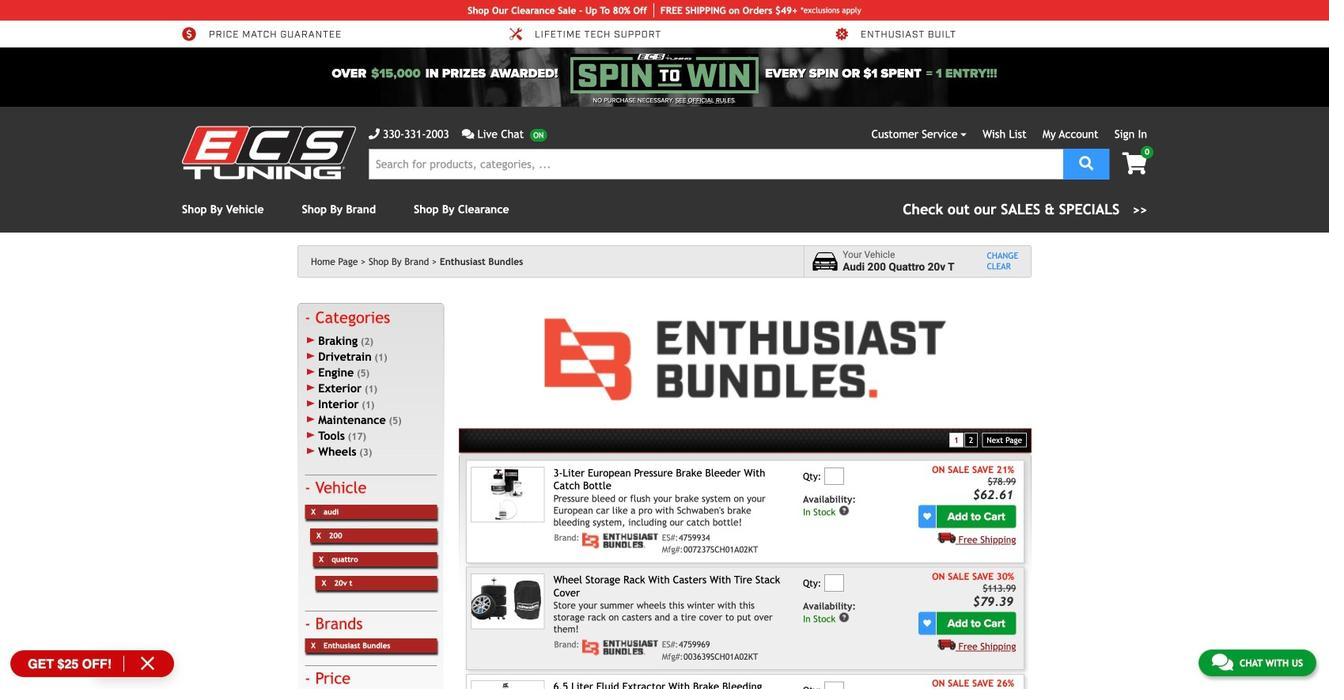 Task type: vqa. For each thing, say whether or not it's contained in the screenshot.
1st Free Shipping image from the bottom of the page
yes



Task type: locate. For each thing, give the bounding box(es) containing it.
1 vertical spatial free shipping image
[[938, 639, 956, 650]]

2 enthusiast bundles - corporate logo image from the top
[[582, 640, 658, 656]]

0 vertical spatial question sign image
[[839, 505, 850, 516]]

1 free shipping image from the top
[[938, 532, 956, 543]]

1 vertical spatial question sign image
[[839, 612, 850, 623]]

phone image
[[369, 129, 380, 140]]

search image
[[1080, 156, 1094, 171]]

comments image
[[462, 129, 474, 140]]

None text field
[[825, 468, 844, 485], [825, 682, 844, 689], [825, 468, 844, 485], [825, 682, 844, 689]]

0 vertical spatial free shipping image
[[938, 532, 956, 543]]

enthusiast bundles - corporate logo image for es#4759934 - 007237sch01a02kt - 3-liter european pressure brake bleeder with catch bottle - pressure bleed or flush your brake system on your european car like a pro with schwaben's brake bleeding system, including our catch bottle! - enthusiast bundles - audi bmw volkswagen mercedes benz mini porsche image
[[582, 533, 658, 549]]

1 vertical spatial enthusiast bundles - corporate logo image
[[582, 640, 658, 656]]

enthusiast bundles - corporate logo image for es#4759969 - 003639sch01a02kt - wheel storage rack with casters with tire stack cover - store your summer wheels this winter with this storage rack on casters and a tire cover to put over them! - enthusiast bundles - audi bmw volkswagen mercedes benz mini porsche image
[[582, 640, 658, 656]]

0 vertical spatial enthusiast bundles - corporate logo image
[[582, 533, 658, 549]]

question sign image for add to wish list icon
[[839, 505, 850, 516]]

2 free shipping image from the top
[[938, 639, 956, 650]]

enthusiast bundles - corporate logo image
[[582, 533, 658, 549], [582, 640, 658, 656]]

question sign image
[[839, 505, 850, 516], [839, 612, 850, 623]]

2 question sign image from the top
[[839, 612, 850, 623]]

None text field
[[825, 575, 844, 592]]

shopping cart image
[[1123, 152, 1148, 175]]

free shipping image
[[938, 532, 956, 543], [938, 639, 956, 650]]

ecs tuning image
[[182, 126, 356, 179]]

1 question sign image from the top
[[839, 505, 850, 516]]

1 enthusiast bundles - corporate logo image from the top
[[582, 533, 658, 549]]



Task type: describe. For each thing, give the bounding box(es) containing it.
es#4759934 - 007237sch01a02kt - 3-liter european pressure brake bleeder with catch bottle - pressure bleed or flush your brake system on your european car like a pro with schwaben's brake bleeding system, including our catch bottle! - enthusiast bundles - audi bmw volkswagen mercedes benz mini porsche image
[[471, 467, 545, 523]]

question sign image for add to wish list image
[[839, 612, 850, 623]]

add to wish list image
[[924, 620, 932, 628]]

free shipping image for add to wish list icon
[[938, 532, 956, 543]]

add to wish list image
[[924, 513, 932, 521]]

ecs tuning 'spin to win' contest logo image
[[571, 54, 759, 93]]

es#4759959 - 011885sch01a02kt - 6.5 liter fluid extractor with brake bleeding adapter - extract all types of oils and fluids the easy way. do your oil change without getting under your car! includes a brake bleeding adapter! - enthusiast bundles - audi bmw volkswagen mercedes benz mini porsche image
[[471, 681, 545, 689]]

es#4759969 - 003639sch01a02kt - wheel storage rack with casters with tire stack cover - store your summer wheels this winter with this storage rack on casters and a tire cover to put over them! - enthusiast bundles - audi bmw volkswagen mercedes benz mini porsche image
[[471, 574, 545, 630]]

free shipping image for add to wish list image
[[938, 639, 956, 650]]

Search text field
[[369, 149, 1064, 180]]



